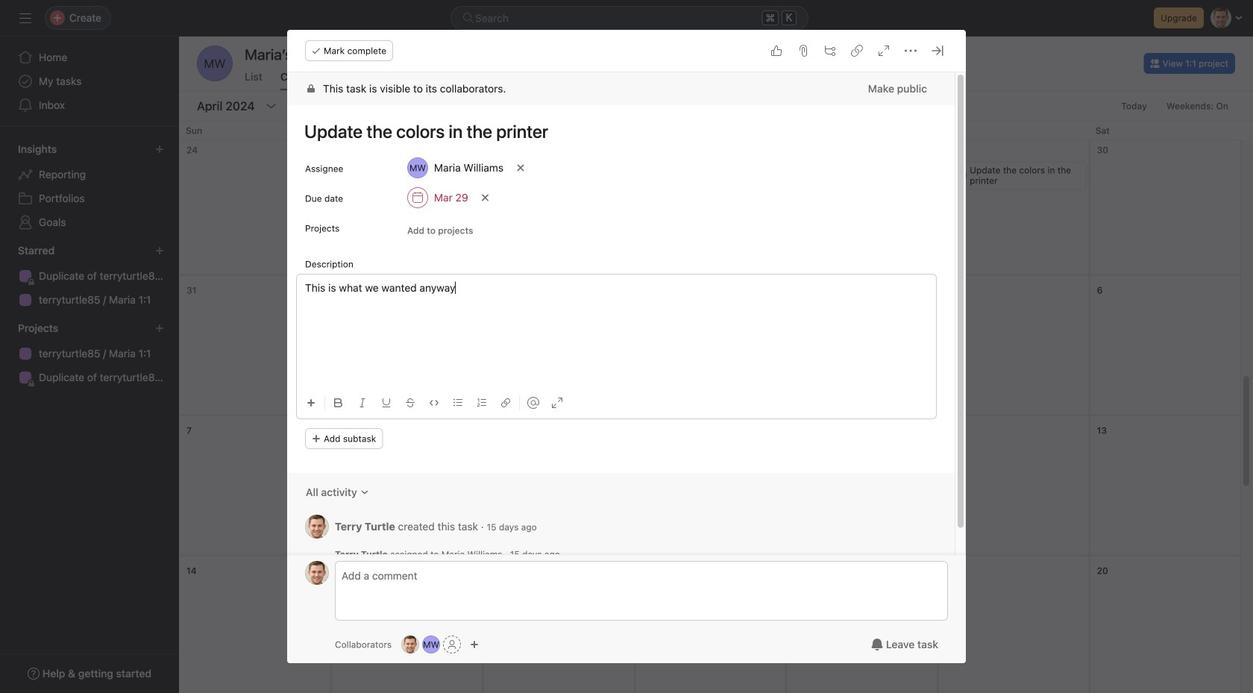 Task type: describe. For each thing, give the bounding box(es) containing it.
bulleted list image
[[454, 398, 463, 407]]

italics image
[[358, 398, 367, 407]]

main content inside update the colors in the printer dialog
[[287, 72, 955, 622]]

link image
[[501, 398, 510, 407]]

add to starred image
[[367, 48, 379, 60]]

insights element
[[0, 136, 179, 237]]

add or remove collaborators image
[[422, 636, 440, 654]]

close details image
[[932, 45, 944, 57]]

1 horizontal spatial add or remove collaborators image
[[470, 640, 479, 649]]

toolbar inside update the colors in the printer dialog
[[301, 386, 937, 419]]

Task Name text field
[[295, 114, 937, 148]]

update the colors in the printer dialog
[[287, 30, 966, 663]]

clear due date image
[[481, 193, 490, 202]]

underline image
[[382, 398, 391, 407]]

full screen image
[[878, 45, 890, 57]]

0 likes. click to like this task image
[[771, 45, 783, 57]]



Task type: locate. For each thing, give the bounding box(es) containing it.
strikethrough image
[[406, 398, 415, 407]]

more actions for this task image
[[905, 45, 917, 57]]

hide sidebar image
[[19, 12, 31, 24]]

starred element
[[0, 237, 179, 315]]

projects element
[[0, 315, 179, 392]]

remove assignee image
[[516, 163, 525, 172]]

full screen image
[[551, 397, 563, 409]]

open user profile image
[[305, 515, 329, 539], [305, 561, 329, 585]]

0 vertical spatial open user profile image
[[305, 515, 329, 539]]

copy task link image
[[851, 45, 863, 57]]

global element
[[0, 37, 179, 126]]

0 horizontal spatial add or remove collaborators image
[[401, 636, 419, 654]]

1 open user profile image from the top
[[305, 515, 329, 539]]

add or remove collaborators image
[[401, 636, 419, 654], [470, 640, 479, 649]]

add or remove collaborators image right add or remove collaborators icon at bottom left
[[470, 640, 479, 649]]

main content
[[287, 72, 955, 622]]

2 open user profile image from the top
[[305, 561, 329, 585]]

toolbar
[[301, 386, 937, 419]]

attachments: add a file to this task, update the colors in the printer image
[[798, 45, 809, 57]]

insert an object image
[[307, 398, 316, 407]]

code image
[[430, 398, 439, 407]]

add or remove collaborators image left add or remove collaborators icon at bottom left
[[401, 636, 419, 654]]

numbered list image
[[477, 398, 486, 407]]

bold image
[[334, 398, 343, 407]]

1 vertical spatial open user profile image
[[305, 561, 329, 585]]

at mention image
[[527, 397, 539, 409]]

add subtask image
[[824, 45, 836, 57]]



Task type: vqa. For each thing, say whether or not it's contained in the screenshot.
Italics image
yes



